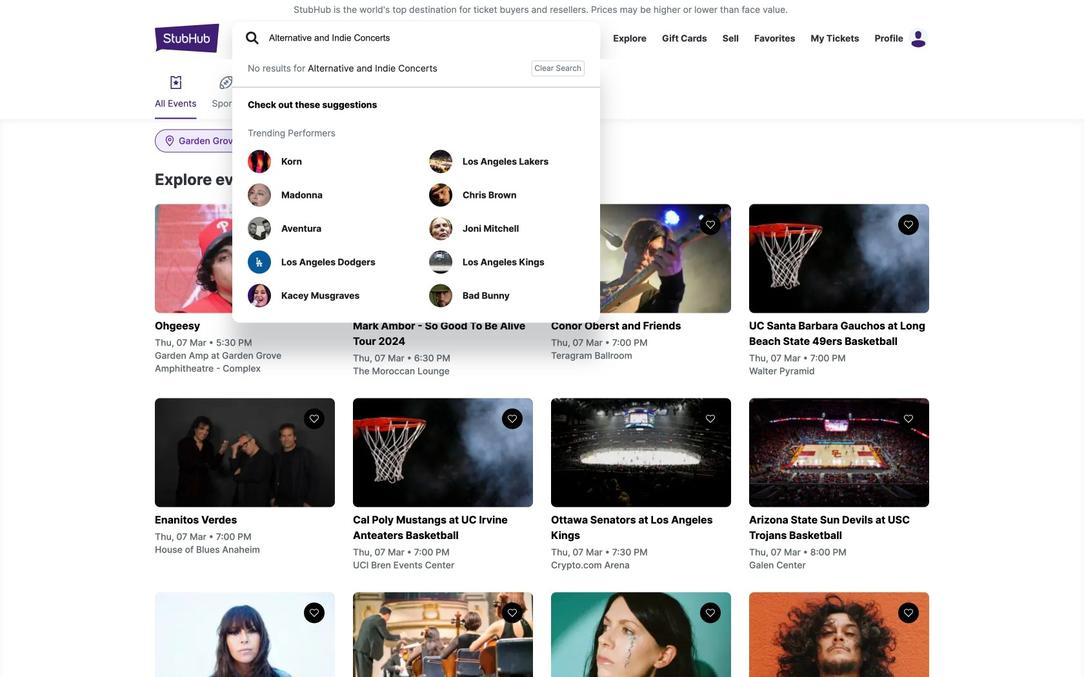 Task type: describe. For each thing, give the bounding box(es) containing it.
Search events, artists, teams, and more field
[[268, 31, 588, 45]]



Task type: locate. For each thing, give the bounding box(es) containing it.
stubhub image
[[155, 22, 219, 54]]

None field
[[155, 129, 301, 153]]



